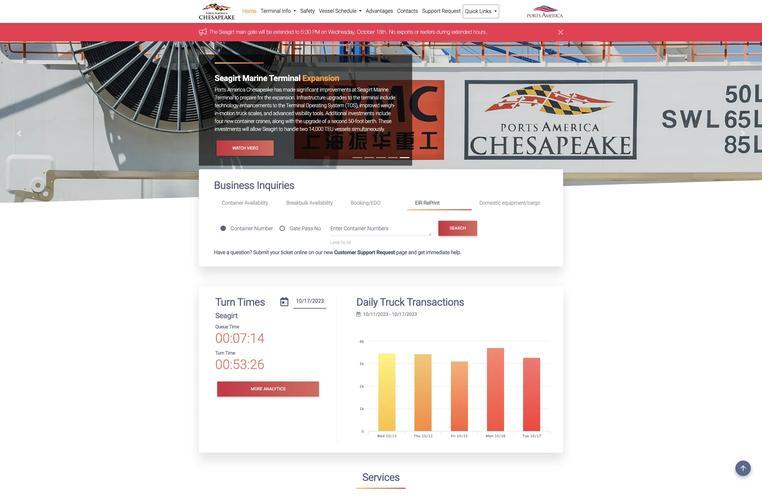Task type: describe. For each thing, give the bounding box(es) containing it.
online
[[294, 249, 307, 256]]

advantages link
[[364, 5, 395, 18]]

container number
[[231, 225, 273, 232]]

time for 00:53:26
[[225, 351, 235, 356]]

teu
[[324, 126, 333, 132]]

page
[[396, 249, 407, 256]]

submit
[[253, 249, 269, 256]]

domestic
[[479, 200, 501, 206]]

technology
[[215, 103, 238, 109]]

upgrade
[[303, 118, 321, 125]]

watch video link
[[217, 141, 274, 156]]

terminal inside "link"
[[261, 8, 281, 14]]

Enter Container Numbers text field
[[330, 225, 432, 236]]

enhancements
[[239, 103, 272, 109]]

the right for
[[264, 95, 271, 101]]

during
[[437, 29, 450, 35]]

four
[[215, 118, 223, 125]]

to inside the seagirt main gate will be extended to 5:30 pm on wednesday, october 18th.  no exports or reefers during extended hours. alert
[[295, 29, 299, 35]]

none text field inside main content
[[294, 296, 326, 309]]

seagirt up ports
[[215, 74, 240, 83]]

business
[[214, 179, 254, 192]]

1 extended from the left
[[273, 29, 294, 35]]

weigh-
[[381, 103, 395, 109]]

these
[[378, 118, 392, 125]]

to up advanced
[[273, 103, 277, 109]]

exports
[[397, 29, 413, 35]]

0 vertical spatial request
[[442, 8, 461, 14]]

limit
[[330, 240, 340, 245]]

the right with
[[295, 118, 302, 125]]

have
[[214, 249, 225, 256]]

vessel schedule link
[[317, 5, 364, 18]]

domestic equipment/cargo
[[479, 200, 540, 206]]

gate
[[248, 29, 257, 35]]

search button
[[439, 221, 477, 236]]

main
[[236, 29, 246, 35]]

ports
[[215, 87, 226, 93]]

availability for container availability
[[244, 200, 268, 206]]

marine inside ports america chesapeake has made significant improvements at seagirt marine terminal to                          prepare for the expansion. infrastructure upgrades to the terminal include technology                          enhancements to the terminal operating system (tos), improved weigh- in-motion truck scales,                          and advanced visibility tools. additional investments include four new container cranes,                          along with the upgrade of a second 50-foot berth. these investments will allow seagirt                          to handle two 14,000 teu vessels simultaneously.
[[374, 87, 388, 93]]

queue time 00:07:14
[[215, 324, 264, 346]]

-
[[389, 312, 391, 317]]

at
[[352, 87, 356, 93]]

0 vertical spatial support
[[422, 8, 441, 14]]

1 vertical spatial include
[[375, 110, 391, 117]]

business inquiries
[[214, 179, 294, 192]]

container
[[235, 118, 255, 125]]

numbers
[[367, 226, 389, 232]]

container for container number
[[231, 225, 253, 232]]

our
[[315, 249, 323, 256]]

the seagirt main gate will be extended to 5:30 pm on wednesday, october 18th.  no exports or reefers during extended hours. link
[[209, 29, 487, 35]]

pass
[[302, 225, 313, 232]]

to down along
[[279, 126, 283, 132]]

no inside the seagirt main gate will be extended to 5:30 pm on wednesday, october 18th.  no exports or reefers during extended hours. alert
[[389, 29, 395, 35]]

support request
[[422, 8, 461, 14]]

breakbulk availability link
[[278, 197, 343, 209]]

advanced
[[273, 110, 294, 117]]

customer support request link
[[334, 249, 395, 256]]

in-
[[215, 110, 220, 117]]

vessel
[[319, 8, 334, 14]]

50-
[[348, 118, 355, 125]]

booking/edo link
[[343, 197, 407, 209]]

terminal up 'visibility'
[[286, 103, 305, 109]]

calendar week image
[[356, 312, 361, 317]]

for
[[257, 95, 263, 101]]

scales,
[[248, 110, 263, 117]]

1 horizontal spatial investments
[[348, 110, 374, 117]]

cranes,
[[256, 118, 271, 125]]

reefers
[[420, 29, 435, 35]]

schedule
[[335, 8, 356, 14]]

go to top image
[[736, 461, 751, 476]]

advantages
[[366, 8, 393, 14]]

chesapeake
[[246, 87, 273, 93]]

visibility
[[295, 110, 312, 117]]

of
[[322, 118, 326, 125]]

quick links link
[[463, 5, 499, 18]]

0 horizontal spatial marine
[[242, 74, 267, 83]]

seagirt down cranes,
[[262, 126, 278, 132]]

customer
[[334, 249, 356, 256]]

(tos),
[[345, 103, 358, 109]]

operating
[[306, 103, 327, 109]]

00:53:26
[[215, 357, 264, 373]]

gate pass no
[[290, 225, 321, 232]]

terminal up technology
[[215, 95, 233, 101]]

more
[[251, 387, 262, 392]]

info
[[282, 8, 291, 14]]

14,000
[[309, 126, 323, 132]]

to up the (tos),
[[348, 95, 352, 101]]

more analytics link
[[217, 382, 319, 397]]

significant
[[297, 87, 319, 93]]

support request link
[[420, 5, 463, 18]]

booking/edo
[[351, 200, 380, 206]]

watch
[[232, 146, 246, 151]]

turn for turn time 00:53:26
[[215, 351, 224, 356]]

have a question? submit your ticket online on our new customer support request page and get immediate help.
[[214, 249, 461, 256]]

tools.
[[313, 110, 324, 117]]

made
[[283, 87, 295, 93]]

infrastructure
[[297, 95, 325, 101]]

breakbulk availability
[[286, 200, 333, 206]]

seagirt inside alert
[[219, 29, 234, 35]]

analytics
[[264, 387, 286, 392]]

get
[[418, 249, 425, 256]]

question?
[[230, 249, 252, 256]]

wednesday,
[[328, 29, 355, 35]]

be
[[266, 29, 272, 35]]

with
[[285, 118, 294, 125]]

seagirt inside main content
[[215, 312, 238, 320]]

queue
[[215, 324, 228, 330]]

expansion image
[[0, 41, 762, 370]]

additional
[[325, 110, 347, 117]]

simultaneously.
[[352, 126, 385, 132]]

turn for turn times
[[215, 296, 235, 308]]

to
[[340, 240, 345, 245]]

and inside main content
[[408, 249, 417, 256]]



Task type: vqa. For each thing, say whether or not it's contained in the screenshot.
Improperly
no



Task type: locate. For each thing, give the bounding box(es) containing it.
limit to 10
[[330, 240, 351, 245]]

on
[[321, 29, 327, 35], [309, 249, 314, 256]]

1 vertical spatial will
[[242, 126, 249, 132]]

marine up chesapeake
[[242, 74, 267, 83]]

has
[[274, 87, 282, 93]]

1 vertical spatial marine
[[374, 87, 388, 93]]

will left be
[[259, 29, 265, 35]]

0 horizontal spatial on
[[309, 249, 314, 256]]

links
[[479, 8, 491, 14]]

seagirt right the
[[219, 29, 234, 35]]

expansion.
[[272, 95, 295, 101]]

main content containing 00:07:14
[[194, 169, 568, 494]]

1 horizontal spatial marine
[[374, 87, 388, 93]]

0 vertical spatial investments
[[348, 110, 374, 117]]

the up advanced
[[278, 103, 285, 109]]

1 vertical spatial a
[[226, 249, 229, 256]]

equipment/cargo
[[502, 200, 540, 206]]

to down america
[[235, 95, 239, 101]]

safety link
[[298, 5, 317, 18]]

1 horizontal spatial extended
[[452, 29, 472, 35]]

expansion
[[302, 74, 339, 83]]

berth.
[[365, 118, 377, 125]]

system
[[328, 103, 344, 109]]

number
[[254, 225, 273, 232]]

1 horizontal spatial new
[[324, 249, 333, 256]]

0 vertical spatial a
[[328, 118, 330, 125]]

terminal left info
[[261, 8, 281, 14]]

0 horizontal spatial availability
[[244, 200, 268, 206]]

safety
[[300, 8, 315, 14]]

eir
[[415, 200, 422, 206]]

container down 'business' in the left top of the page
[[222, 200, 243, 206]]

times
[[237, 296, 265, 308]]

5:30
[[301, 29, 311, 35]]

truck
[[236, 110, 247, 117]]

contacts
[[397, 8, 418, 14]]

will
[[259, 29, 265, 35], [242, 126, 249, 132]]

transactions
[[407, 296, 464, 308]]

truck
[[380, 296, 405, 308]]

1 horizontal spatial no
[[389, 29, 395, 35]]

home
[[242, 8, 256, 14]]

availability for breakbulk availability
[[309, 200, 333, 206]]

container inside "container availability" link
[[222, 200, 243, 206]]

turn inside turn time 00:53:26
[[215, 351, 224, 356]]

close image
[[558, 28, 563, 36]]

1 horizontal spatial and
[[408, 249, 417, 256]]

to left "5:30"
[[295, 29, 299, 35]]

breakbulk
[[286, 200, 308, 206]]

upgrades
[[327, 95, 347, 101]]

0 vertical spatial time
[[229, 324, 239, 330]]

1 horizontal spatial a
[[328, 118, 330, 125]]

terminal up made
[[269, 74, 301, 83]]

video
[[247, 146, 258, 151]]

the seagirt main gate will be extended to 5:30 pm on wednesday, october 18th.  no exports or reefers during extended hours. alert
[[0, 23, 762, 41]]

1 horizontal spatial will
[[259, 29, 265, 35]]

10/17/2023
[[392, 312, 417, 317]]

0 vertical spatial turn
[[215, 296, 235, 308]]

0 horizontal spatial a
[[226, 249, 229, 256]]

two
[[300, 126, 308, 132]]

a inside main content
[[226, 249, 229, 256]]

will inside ports america chesapeake has made significant improvements at seagirt marine terminal to                          prepare for the expansion. infrastructure upgrades to the terminal include technology                          enhancements to the terminal operating system (tos), improved weigh- in-motion truck scales,                          and advanced visibility tools. additional investments include four new container cranes,                          along with the upgrade of a second 50-foot berth. these investments will allow seagirt                          to handle two 14,000 teu vessels simultaneously.
[[242, 126, 249, 132]]

1 vertical spatial support
[[357, 249, 375, 256]]

reprint
[[424, 200, 440, 206]]

terminal
[[361, 95, 379, 101]]

container
[[222, 200, 243, 206], [231, 225, 253, 232], [344, 226, 366, 232]]

help.
[[451, 249, 461, 256]]

container up 10 at the top
[[344, 226, 366, 232]]

0 vertical spatial new
[[224, 118, 233, 125]]

no
[[389, 29, 395, 35], [314, 225, 321, 232]]

new inside main content
[[324, 249, 333, 256]]

turn
[[215, 296, 235, 308], [215, 351, 224, 356]]

include up these
[[375, 110, 391, 117]]

0 vertical spatial and
[[264, 110, 272, 117]]

terminal
[[261, 8, 281, 14], [269, 74, 301, 83], [215, 95, 233, 101], [286, 103, 305, 109]]

bullhorn image
[[199, 28, 209, 35]]

marine
[[242, 74, 267, 83], [374, 87, 388, 93]]

ports america chesapeake has made significant improvements at seagirt marine terminal to                          prepare for the expansion. infrastructure upgrades to the terminal include technology                          enhancements to the terminal operating system (tos), improved weigh- in-motion truck scales,                          and advanced visibility tools. additional investments include four new container cranes,                          along with the upgrade of a second 50-foot berth. these investments will allow seagirt                          to handle two 14,000 teu vessels simultaneously.
[[215, 87, 395, 132]]

a
[[328, 118, 330, 125], [226, 249, 229, 256]]

and left get
[[408, 249, 417, 256]]

1 vertical spatial and
[[408, 249, 417, 256]]

18th.
[[376, 29, 388, 35]]

1 vertical spatial time
[[225, 351, 235, 356]]

a inside ports america chesapeake has made significant improvements at seagirt marine terminal to                          prepare for the expansion. infrastructure upgrades to the terminal include technology                          enhancements to the terminal operating system (tos), improved weigh- in-motion truck scales,                          and advanced visibility tools. additional investments include four new container cranes,                          along with the upgrade of a second 50-foot berth. these investments will allow seagirt                          to handle two 14,000 teu vessels simultaneously.
[[328, 118, 330, 125]]

time inside turn time 00:53:26
[[225, 351, 235, 356]]

turn times
[[215, 296, 265, 308]]

new right our
[[324, 249, 333, 256]]

1 horizontal spatial availability
[[309, 200, 333, 206]]

include
[[380, 95, 395, 101], [375, 110, 391, 117]]

turn up 00:53:26 at the left
[[215, 351, 224, 356]]

inquiries
[[257, 179, 294, 192]]

on right pm
[[321, 29, 327, 35]]

the seagirt main gate will be extended to 5:30 pm on wednesday, october 18th.  no exports or reefers during extended hours.
[[209, 29, 487, 35]]

new
[[224, 118, 233, 125], [324, 249, 333, 256]]

no right 18th.
[[389, 29, 395, 35]]

a right the have
[[226, 249, 229, 256]]

1 vertical spatial no
[[314, 225, 321, 232]]

support right customer
[[357, 249, 375, 256]]

prepare
[[240, 95, 256, 101]]

new down motion
[[224, 118, 233, 125]]

and inside ports america chesapeake has made significant improvements at seagirt marine terminal to                          prepare for the expansion. infrastructure upgrades to the terminal include technology                          enhancements to the terminal operating system (tos), improved weigh- in-motion truck scales,                          and advanced visibility tools. additional investments include four new container cranes,                          along with the upgrade of a second 50-foot berth. these investments will allow seagirt                          to handle two 14,000 teu vessels simultaneously.
[[264, 110, 272, 117]]

seagirt
[[219, 29, 234, 35], [215, 74, 240, 83], [357, 87, 372, 93], [262, 126, 278, 132], [215, 312, 238, 320]]

0 vertical spatial no
[[389, 29, 395, 35]]

1 horizontal spatial support
[[422, 8, 441, 14]]

include up weigh-
[[380, 95, 395, 101]]

seagirt marine terminal expansion
[[215, 74, 339, 83]]

on left our
[[309, 249, 314, 256]]

1 vertical spatial on
[[309, 249, 314, 256]]

pm
[[312, 29, 320, 35]]

marine up terminal
[[374, 87, 388, 93]]

2 availability from the left
[[309, 200, 333, 206]]

1 horizontal spatial on
[[321, 29, 327, 35]]

extended right be
[[273, 29, 294, 35]]

more analytics
[[251, 387, 286, 392]]

support up reefers
[[422, 8, 441, 14]]

time for 00:07:14
[[229, 324, 239, 330]]

0 vertical spatial on
[[321, 29, 327, 35]]

extended right the during
[[452, 29, 472, 35]]

request inside main content
[[376, 249, 395, 256]]

allow
[[250, 126, 261, 132]]

None text field
[[294, 296, 326, 309]]

seagirt up terminal
[[357, 87, 372, 93]]

will down container
[[242, 126, 249, 132]]

and up cranes,
[[264, 110, 272, 117]]

1 horizontal spatial request
[[442, 8, 461, 14]]

0 horizontal spatial new
[[224, 118, 233, 125]]

0 horizontal spatial investments
[[215, 126, 241, 132]]

request left page
[[376, 249, 395, 256]]

second
[[331, 118, 347, 125]]

turn up 'queue' on the left
[[215, 296, 235, 308]]

1 turn from the top
[[215, 296, 235, 308]]

domestic equipment/cargo link
[[472, 197, 548, 209]]

will inside alert
[[259, 29, 265, 35]]

0 horizontal spatial will
[[242, 126, 249, 132]]

0 horizontal spatial and
[[264, 110, 272, 117]]

quick
[[465, 8, 478, 14]]

availability down 'business inquiries' at top left
[[244, 200, 268, 206]]

0 vertical spatial marine
[[242, 74, 267, 83]]

contacts link
[[395, 5, 420, 18]]

00:07:14
[[215, 331, 264, 346]]

immediate
[[426, 249, 450, 256]]

october
[[357, 29, 375, 35]]

or
[[415, 29, 419, 35]]

calendar day image
[[280, 297, 288, 306]]

time inside the queue time 00:07:14
[[229, 324, 239, 330]]

services
[[362, 471, 400, 484]]

container left the number
[[231, 225, 253, 232]]

improvements
[[320, 87, 351, 93]]

motion
[[220, 110, 235, 117]]

main content
[[194, 169, 568, 494]]

seagirt up 'queue' on the left
[[215, 312, 238, 320]]

extended
[[273, 29, 294, 35], [452, 29, 472, 35]]

1 vertical spatial new
[[324, 249, 333, 256]]

the down at
[[353, 95, 360, 101]]

0 horizontal spatial request
[[376, 249, 395, 256]]

support inside main content
[[357, 249, 375, 256]]

investments down four
[[215, 126, 241, 132]]

a right of
[[328, 118, 330, 125]]

time up 00:53:26 at the left
[[225, 351, 235, 356]]

new inside ports america chesapeake has made significant improvements at seagirt marine terminal to                          prepare for the expansion. infrastructure upgrades to the terminal include technology                          enhancements to the terminal operating system (tos), improved weigh- in-motion truck scales,                          and advanced visibility tools. additional investments include four new container cranes,                          along with the upgrade of a second 50-foot berth. these investments will allow seagirt                          to handle two 14,000 teu vessels simultaneously.
[[224, 118, 233, 125]]

0 vertical spatial will
[[259, 29, 265, 35]]

no right pass at the left top of the page
[[314, 225, 321, 232]]

0 horizontal spatial support
[[357, 249, 375, 256]]

time right 'queue' on the left
[[229, 324, 239, 330]]

0 horizontal spatial extended
[[273, 29, 294, 35]]

2 extended from the left
[[452, 29, 472, 35]]

investments up foot
[[348, 110, 374, 117]]

10/11/2023
[[363, 312, 388, 317]]

enter container numbers
[[330, 226, 389, 232]]

time
[[229, 324, 239, 330], [225, 351, 235, 356]]

1 vertical spatial turn
[[215, 351, 224, 356]]

1 availability from the left
[[244, 200, 268, 206]]

terminal info
[[261, 8, 292, 14]]

0 vertical spatial include
[[380, 95, 395, 101]]

1 vertical spatial request
[[376, 249, 395, 256]]

on inside alert
[[321, 29, 327, 35]]

0 horizontal spatial no
[[314, 225, 321, 232]]

availability right the breakbulk
[[309, 200, 333, 206]]

2 turn from the top
[[215, 351, 224, 356]]

container for container availability
[[222, 200, 243, 206]]

container availability
[[222, 200, 268, 206]]

container availability link
[[214, 197, 278, 209]]

request left quick on the top right of the page
[[442, 8, 461, 14]]

1 vertical spatial investments
[[215, 126, 241, 132]]



